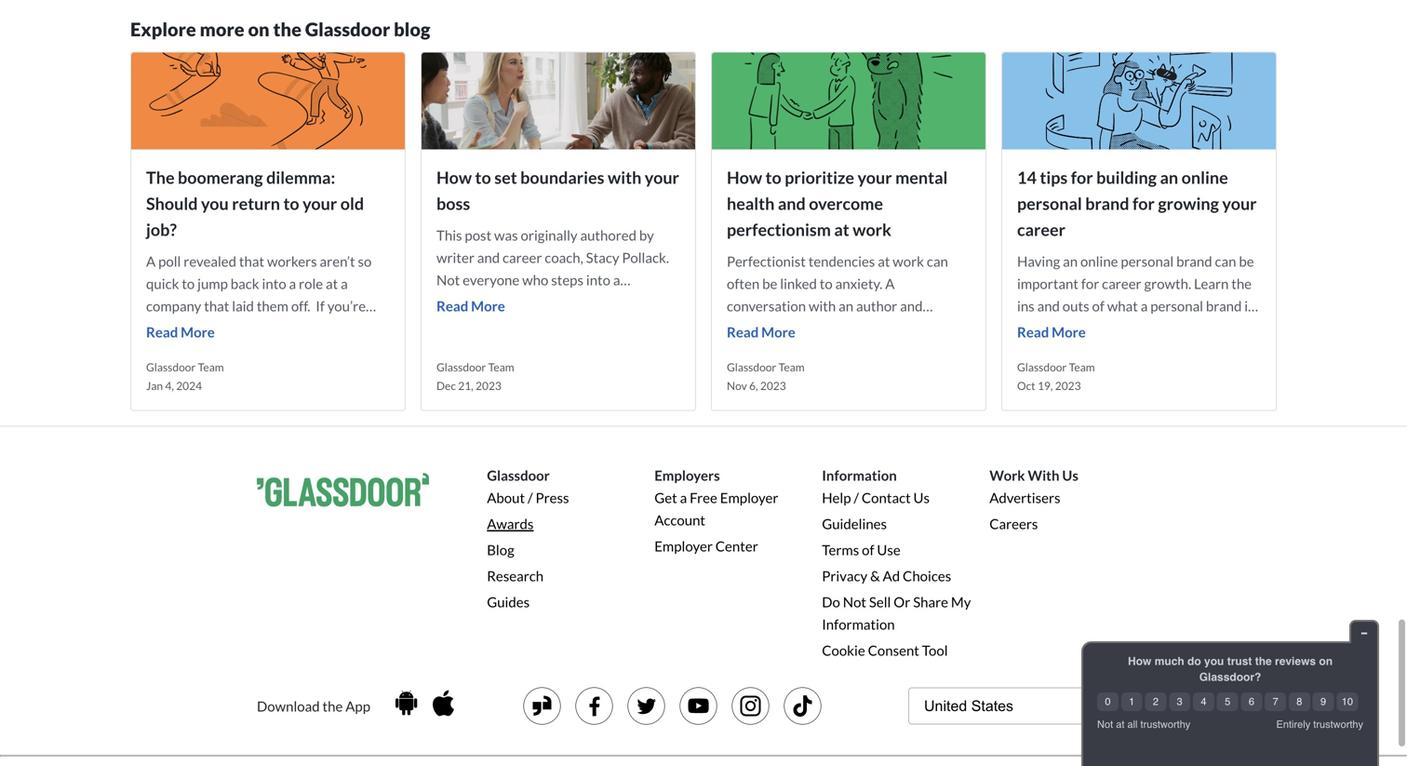Task type: locate. For each thing, give the bounding box(es) containing it.
more up "glassdoor team oct 19, 2023"
[[1052, 324, 1086, 340]]

on right "reviews"
[[1319, 655, 1333, 668]]

trustworthy down 2 in the right of the page
[[1141, 719, 1191, 730]]

glassdoor
[[305, 18, 390, 41], [146, 360, 196, 374], [437, 360, 486, 374], [727, 360, 777, 374], [1017, 360, 1067, 374], [487, 467, 550, 484]]

blog
[[487, 541, 515, 558]]

us right with
[[1063, 467, 1079, 484]]

0
[[1105, 696, 1111, 707]]

read more up glassdoor team jan 4, 2024
[[146, 324, 215, 340]]

1 horizontal spatial not
[[1098, 719, 1113, 730]]

/ for about
[[528, 489, 533, 506]]

my
[[951, 594, 971, 610]]

you down boomerang
[[201, 193, 229, 214]]

0 horizontal spatial not
[[843, 594, 867, 610]]

more up glassdoor team dec 21, 2023
[[471, 298, 505, 314]]

team inside glassdoor team dec 21, 2023
[[488, 360, 514, 374]]

1
[[1129, 696, 1135, 707]]

entirely
[[1277, 719, 1311, 730]]

read more up glassdoor team nov 6, 2023
[[727, 324, 796, 340]]

1 team from the left
[[198, 360, 224, 374]]

on
[[248, 18, 270, 41], [1319, 655, 1333, 668]]

1 horizontal spatial /
[[854, 489, 859, 506]]

careers link
[[990, 515, 1038, 532]]

0 vertical spatial you
[[201, 193, 229, 214]]

read more up glassdoor team dec 21, 2023
[[437, 298, 505, 314]]

2023 right 21,
[[476, 379, 502, 392]]

awards link
[[487, 515, 534, 532]]

not down 0
[[1098, 719, 1113, 730]]

0 horizontal spatial 2023
[[476, 379, 502, 392]]

2
[[1153, 696, 1159, 707]]

career
[[1017, 219, 1066, 240]]

download the app
[[257, 698, 370, 715]]

2023 inside "glassdoor team oct 19, 2023"
[[1055, 379, 1081, 392]]

0 horizontal spatial the
[[273, 18, 302, 41]]

2 vertical spatial the
[[323, 698, 343, 715]]

1 horizontal spatial 2023
[[760, 379, 786, 392]]

guides
[[487, 594, 530, 610]]

0 horizontal spatial to
[[283, 193, 299, 214]]

/
[[528, 489, 533, 506], [854, 489, 859, 506]]

read for how to prioritize your mental health and overcome perfectionism at work
[[727, 324, 759, 340]]

/ inside information help / contact us guidelines terms of use privacy & ad choices do not sell or share my information cookie consent tool
[[854, 489, 859, 506]]

1 vertical spatial for
[[1133, 193, 1155, 214]]

1 / from the left
[[528, 489, 533, 506]]

awards
[[487, 515, 534, 532]]

glassdoor for the boomerang dilemma: should you return to your old job?
[[146, 360, 196, 374]]

on inside how much do you trust the reviews on glassdoor?
[[1319, 655, 1333, 668]]

read up glassdoor team dec 21, 2023
[[437, 298, 468, 314]]

cookie
[[822, 642, 865, 659]]

glassdoor inside glassdoor team nov 6, 2023
[[727, 360, 777, 374]]

read up glassdoor team jan 4, 2024
[[146, 324, 178, 340]]

glassdoor for 14 tips for building an online personal brand for growing your career
[[1017, 360, 1067, 374]]

employer right free
[[720, 489, 779, 506]]

to for set
[[475, 167, 491, 188]]

glassdoor up 4, on the left of the page
[[146, 360, 196, 374]]

0 vertical spatial not
[[843, 594, 867, 610]]

explore more on the glassdoor blog
[[130, 18, 430, 41]]

team inside glassdoor team jan 4, 2024
[[198, 360, 224, 374]]

more for the boomerang dilemma: should you return to your old job?
[[181, 324, 215, 340]]

2 horizontal spatial the
[[1255, 655, 1272, 668]]

read more for the boomerang dilemma: should you return to your old job?
[[146, 324, 215, 340]]

1 horizontal spatial on
[[1319, 655, 1333, 668]]

help / contact us link
[[822, 489, 930, 506]]

not right do
[[843, 594, 867, 610]]

glassdoor up 21,
[[437, 360, 486, 374]]

your inside the boomerang dilemma: should you return to your old job?
[[303, 193, 337, 214]]

how to set boundaries with your boss image
[[422, 53, 695, 150]]

1 horizontal spatial how
[[727, 167, 762, 188]]

glassdoor about / press awards blog research guides
[[487, 467, 569, 610]]

how
[[437, 167, 472, 188], [727, 167, 762, 188], [1128, 655, 1152, 668]]

the inside how much do you trust the reviews on glassdoor?
[[1255, 655, 1272, 668]]

0 horizontal spatial you
[[201, 193, 229, 214]]

0 vertical spatial us
[[1063, 467, 1079, 484]]

research
[[487, 567, 544, 584]]

/ inside 'glassdoor about / press awards blog research guides'
[[528, 489, 533, 506]]

team inside "glassdoor team oct 19, 2023"
[[1069, 360, 1095, 374]]

how to set boundaries with your boss
[[437, 167, 679, 214]]

1 vertical spatial the
[[1255, 655, 1272, 668]]

0 horizontal spatial how
[[437, 167, 472, 188]]

4,
[[165, 379, 174, 392]]

2 horizontal spatial how
[[1128, 655, 1152, 668]]

1 horizontal spatial us
[[1063, 467, 1079, 484]]

us right contact
[[914, 489, 930, 506]]

9
[[1321, 696, 1327, 707]]

you inside the boomerang dilemma: should you return to your old job?
[[201, 193, 229, 214]]

entirely trustworthy
[[1277, 719, 1364, 730]]

at down overcome
[[834, 219, 850, 240]]

to inside how to prioritize your mental health and overcome perfectionism at work
[[766, 167, 782, 188]]

1 horizontal spatial to
[[475, 167, 491, 188]]

0 vertical spatial on
[[248, 18, 270, 41]]

0 vertical spatial employer
[[720, 489, 779, 506]]

1 vertical spatial us
[[914, 489, 930, 506]]

health
[[727, 193, 775, 214]]

building
[[1097, 167, 1157, 188]]

read up glassdoor team nov 6, 2023
[[727, 324, 759, 340]]

2023 right 6,
[[760, 379, 786, 392]]

3 team from the left
[[779, 360, 805, 374]]

to up and
[[766, 167, 782, 188]]

1 vertical spatial not
[[1098, 719, 1113, 730]]

team inside glassdoor team nov 6, 2023
[[779, 360, 805, 374]]

3 2023 from the left
[[1055, 379, 1081, 392]]

consent
[[868, 642, 920, 659]]

your up overcome
[[858, 167, 892, 188]]

your left old
[[303, 193, 337, 214]]

do
[[822, 594, 840, 610]]

1 vertical spatial employer
[[655, 538, 713, 554]]

glassdoor up 6,
[[727, 360, 777, 374]]

2 / from the left
[[854, 489, 859, 506]]

share
[[913, 594, 949, 610]]

the right trust
[[1255, 655, 1272, 668]]

1 horizontal spatial trustworthy
[[1314, 719, 1364, 730]]

more
[[471, 298, 505, 314], [181, 324, 215, 340], [762, 324, 796, 340], [1052, 324, 1086, 340]]

more up glassdoor team nov 6, 2023
[[762, 324, 796, 340]]

0 horizontal spatial us
[[914, 489, 930, 506]]

/ right help
[[854, 489, 859, 506]]

employers get a free employer account employer center
[[655, 467, 779, 554]]

2 horizontal spatial to
[[766, 167, 782, 188]]

careers
[[990, 515, 1038, 532]]

on right "more"
[[248, 18, 270, 41]]

glassdoor up "19,"
[[1017, 360, 1067, 374]]

your down online
[[1223, 193, 1257, 214]]

information up the cookie
[[822, 616, 895, 633]]

how much do you trust the reviews on glassdoor?
[[1128, 655, 1333, 684]]

sell
[[869, 594, 891, 610]]

/ left press
[[528, 489, 533, 506]]

1 trustworthy from the left
[[1141, 719, 1191, 730]]

0 horizontal spatial employer
[[655, 538, 713, 554]]

2 2023 from the left
[[760, 379, 786, 392]]

the right "more"
[[273, 18, 302, 41]]

ad
[[883, 567, 900, 584]]

to down dilemma:
[[283, 193, 299, 214]]

or
[[894, 594, 911, 610]]

get
[[655, 489, 677, 506]]

terms
[[822, 541, 859, 558]]

your right the with
[[645, 167, 679, 188]]

not inside information help / contact us guidelines terms of use privacy & ad choices do not sell or share my information cookie consent tool
[[843, 594, 867, 610]]

how inside how much do you trust the reviews on glassdoor?
[[1128, 655, 1152, 668]]

1 2023 from the left
[[476, 379, 502, 392]]

more up glassdoor team jan 4, 2024
[[181, 324, 215, 340]]

2023 inside glassdoor team dec 21, 2023
[[476, 379, 502, 392]]

2 horizontal spatial 2023
[[1055, 379, 1081, 392]]

read up "glassdoor team oct 19, 2023"
[[1017, 324, 1049, 340]]

not
[[843, 594, 867, 610], [1098, 719, 1113, 730]]

for right tips
[[1071, 167, 1093, 188]]

how up health on the right
[[727, 167, 762, 188]]

work with us advertisers careers
[[990, 467, 1079, 532]]

to
[[475, 167, 491, 188], [766, 167, 782, 188], [283, 193, 299, 214]]

at
[[834, 219, 850, 240], [1116, 719, 1125, 730]]

how up boss
[[437, 167, 472, 188]]

0 horizontal spatial at
[[834, 219, 850, 240]]

information
[[822, 467, 897, 484], [822, 616, 895, 633]]

dec
[[437, 379, 456, 392]]

1 vertical spatial information
[[822, 616, 895, 633]]

0 vertical spatial at
[[834, 219, 850, 240]]

trustworthy down 10
[[1314, 719, 1364, 730]]

you right do at the bottom right of the page
[[1205, 655, 1224, 668]]

14
[[1017, 167, 1037, 188]]

more for how to prioritize your mental health and overcome perfectionism at work
[[762, 324, 796, 340]]

1 vertical spatial you
[[1205, 655, 1224, 668]]

14 tips for building an online personal brand for growing your career
[[1017, 167, 1257, 240]]

how inside how to prioritize your mental health and overcome perfectionism at work
[[727, 167, 762, 188]]

4 team from the left
[[1069, 360, 1095, 374]]

the boomerang dilemma: should you return to your old job?
[[146, 167, 364, 240]]

download
[[257, 698, 320, 715]]

glassdoor up about / press link
[[487, 467, 550, 484]]

guidelines link
[[822, 515, 887, 532]]

1 vertical spatial on
[[1319, 655, 1333, 668]]

0 vertical spatial for
[[1071, 167, 1093, 188]]

glassdoor inside glassdoor team jan 4, 2024
[[146, 360, 196, 374]]

all
[[1128, 719, 1138, 730]]

0 vertical spatial the
[[273, 18, 302, 41]]

advertisers
[[990, 489, 1061, 506]]

glassdoor inside "glassdoor team oct 19, 2023"
[[1017, 360, 1067, 374]]

how left much
[[1128, 655, 1152, 668]]

0 horizontal spatial /
[[528, 489, 533, 506]]

blog
[[394, 18, 430, 41]]

trustworthy
[[1141, 719, 1191, 730], [1314, 719, 1364, 730]]

the left app
[[323, 698, 343, 715]]

at left all
[[1116, 719, 1125, 730]]

glassdoor inside glassdoor team dec 21, 2023
[[437, 360, 486, 374]]

2023 inside glassdoor team nov 6, 2023
[[760, 379, 786, 392]]

0 horizontal spatial trustworthy
[[1141, 719, 1191, 730]]

a
[[680, 489, 687, 506]]

for down building
[[1133, 193, 1155, 214]]

information up help / contact us link
[[822, 467, 897, 484]]

1 horizontal spatial the
[[323, 698, 343, 715]]

more for how to set boundaries with your boss
[[471, 298, 505, 314]]

0 horizontal spatial for
[[1071, 167, 1093, 188]]

employer down the account
[[655, 538, 713, 554]]

to inside the boomerang dilemma: should you return to your old job?
[[283, 193, 299, 214]]

you inside how much do you trust the reviews on glassdoor?
[[1205, 655, 1224, 668]]

to inside how to set boundaries with your boss
[[475, 167, 491, 188]]

how inside how to set boundaries with your boss
[[437, 167, 472, 188]]

get a free employer account link
[[655, 489, 779, 528]]

use
[[877, 541, 901, 558]]

8
[[1297, 696, 1303, 707]]

0 vertical spatial information
[[822, 467, 897, 484]]

1 horizontal spatial at
[[1116, 719, 1125, 730]]

2 team from the left
[[488, 360, 514, 374]]

1 horizontal spatial for
[[1133, 193, 1155, 214]]

to left set on the top
[[475, 167, 491, 188]]

more for 14 tips for building an online personal brand for growing your career
[[1052, 324, 1086, 340]]

dilemma:
[[266, 167, 335, 188]]

1 horizontal spatial you
[[1205, 655, 1224, 668]]

2023 right "19,"
[[1055, 379, 1081, 392]]

employer
[[720, 489, 779, 506], [655, 538, 713, 554]]

read more up "glassdoor team oct 19, 2023"
[[1017, 324, 1086, 340]]

brand
[[1086, 193, 1130, 214]]



Task type: vqa. For each thing, say whether or not it's contained in the screenshot.


Task type: describe. For each thing, give the bounding box(es) containing it.
set
[[495, 167, 517, 188]]

21,
[[458, 379, 474, 392]]

1 information from the top
[[822, 467, 897, 484]]

6
[[1249, 696, 1255, 707]]

help
[[822, 489, 851, 506]]

glassdoor team nov 6, 2023
[[727, 360, 805, 392]]

2 information from the top
[[822, 616, 895, 633]]

19,
[[1038, 379, 1053, 392]]

about / press link
[[487, 489, 569, 506]]

mental
[[896, 167, 948, 188]]

with
[[1028, 467, 1060, 484]]

trust
[[1228, 655, 1252, 668]]

contact
[[862, 489, 911, 506]]

team for 14 tips for building an online personal brand for growing your career
[[1069, 360, 1095, 374]]

tool
[[922, 642, 948, 659]]

prioritize
[[785, 167, 855, 188]]

glassdoor inside 'glassdoor about / press awards blog research guides'
[[487, 467, 550, 484]]

job?
[[146, 219, 177, 240]]

read for how to set boundaries with your boss
[[437, 298, 468, 314]]

5
[[1225, 696, 1231, 707]]

glassdoor team oct 19, 2023
[[1017, 360, 1095, 392]]

us inside information help / contact us guidelines terms of use privacy & ad choices do not sell or share my information cookie consent tool
[[914, 489, 930, 506]]

terms of use link
[[822, 541, 901, 558]]

not at all trustworthy
[[1098, 719, 1191, 730]]

perfectionism
[[727, 219, 831, 240]]

&
[[870, 567, 880, 584]]

to for prioritize
[[766, 167, 782, 188]]

employers
[[655, 467, 720, 484]]

your inside 14 tips for building an online personal brand for growing your career
[[1223, 193, 1257, 214]]

the boomerang dilemma should you return to your old job image
[[131, 53, 405, 150]]

team for the boomerang dilemma: should you return to your old job?
[[198, 360, 224, 374]]

guidelines
[[822, 515, 887, 532]]

old
[[340, 193, 364, 214]]

reviews
[[1275, 655, 1316, 668]]

do not sell or share my information link
[[822, 594, 971, 633]]

press
[[536, 489, 569, 506]]

of
[[862, 541, 875, 558]]

return
[[232, 193, 280, 214]]

overcome
[[809, 193, 883, 214]]

account
[[655, 512, 706, 528]]

about
[[487, 489, 525, 506]]

the
[[146, 167, 175, 188]]

blog link
[[487, 541, 515, 558]]

1 horizontal spatial employer
[[720, 489, 779, 506]]

how to prioritize your mental health and overcome perfectionism at work
[[727, 167, 948, 240]]

team for how to prioritize your mental health and overcome perfectionism at work
[[779, 360, 805, 374]]

read more for 14 tips for building an online personal brand for growing your career
[[1017, 324, 1086, 340]]

3
[[1177, 696, 1183, 707]]

how for how to set boundaries with your boss
[[437, 167, 472, 188]]

jan
[[146, 379, 163, 392]]

personal
[[1017, 193, 1082, 214]]

2 trustworthy from the left
[[1314, 719, 1364, 730]]

1 vertical spatial at
[[1116, 719, 1125, 730]]

2023 for how to prioritize your mental health and overcome perfectionism at work
[[760, 379, 786, 392]]

0 horizontal spatial on
[[248, 18, 270, 41]]

do
[[1188, 655, 1201, 668]]

glassdoor for how to set boundaries with your boss
[[437, 360, 486, 374]]

nov
[[727, 379, 747, 392]]

read more for how to prioritize your mental health and overcome perfectionism at work
[[727, 324, 796, 340]]

app
[[346, 698, 370, 715]]

2023 for 14 tips for building an online personal brand for growing your career
[[1055, 379, 1081, 392]]

boss
[[437, 193, 470, 214]]

explore
[[130, 18, 196, 41]]

center
[[716, 538, 758, 554]]

boomerang
[[178, 167, 263, 188]]

/ for help
[[854, 489, 859, 506]]

at inside how to prioritize your mental health and overcome perfectionism at work
[[834, 219, 850, 240]]

and
[[778, 193, 806, 214]]

information help / contact us guidelines terms of use privacy & ad choices do not sell or share my information cookie consent tool
[[822, 467, 971, 659]]

read more for how to set boundaries with your boss
[[437, 298, 505, 314]]

6,
[[749, 379, 758, 392]]

should
[[146, 193, 198, 214]]

2023 for how to set boundaries with your boss
[[476, 379, 502, 392]]

online
[[1182, 167, 1228, 188]]

an
[[1160, 167, 1179, 188]]

privacy
[[822, 567, 868, 584]]

how for how to prioritize your mental health and overcome perfectionism at work
[[727, 167, 762, 188]]

much
[[1155, 655, 1185, 668]]

privacy & ad choices link
[[822, 567, 952, 584]]

glassdoor for how to prioritize your mental health and overcome perfectionism at work
[[727, 360, 777, 374]]

glassdoor team dec 21, 2023
[[437, 360, 514, 392]]

Select your country button
[[909, 688, 1151, 725]]

2024
[[176, 379, 202, 392]]

advertisers link
[[990, 489, 1061, 506]]

your inside how to prioritize your mental health and overcome perfectionism at work
[[858, 167, 892, 188]]

growing
[[1158, 193, 1219, 214]]

choices
[[903, 567, 952, 584]]

how to prioritize your mental health and overcome perfectionism at work image
[[712, 53, 986, 150]]

glassdoor team jan 4, 2024
[[146, 360, 224, 392]]

cookie consent tool link
[[822, 642, 948, 659]]

10
[[1342, 696, 1353, 707]]

more
[[200, 18, 244, 41]]

read for the boomerang dilemma: should you return to your old job?
[[146, 324, 178, 340]]

boundaries
[[521, 167, 605, 188]]

employer center link
[[655, 538, 758, 554]]

free
[[690, 489, 718, 506]]

read for 14 tips for building an online personal brand for growing your career
[[1017, 324, 1049, 340]]

guides link
[[487, 594, 530, 610]]

us inside work with us advertisers careers
[[1063, 467, 1079, 484]]

tips for building an online personal brand image
[[1003, 53, 1276, 150]]

work
[[853, 219, 892, 240]]

work
[[990, 467, 1025, 484]]

with
[[608, 167, 642, 188]]

team for how to set boundaries with your boss
[[488, 360, 514, 374]]

your inside how to set boundaries with your boss
[[645, 167, 679, 188]]

glassdoor left blog
[[305, 18, 390, 41]]



